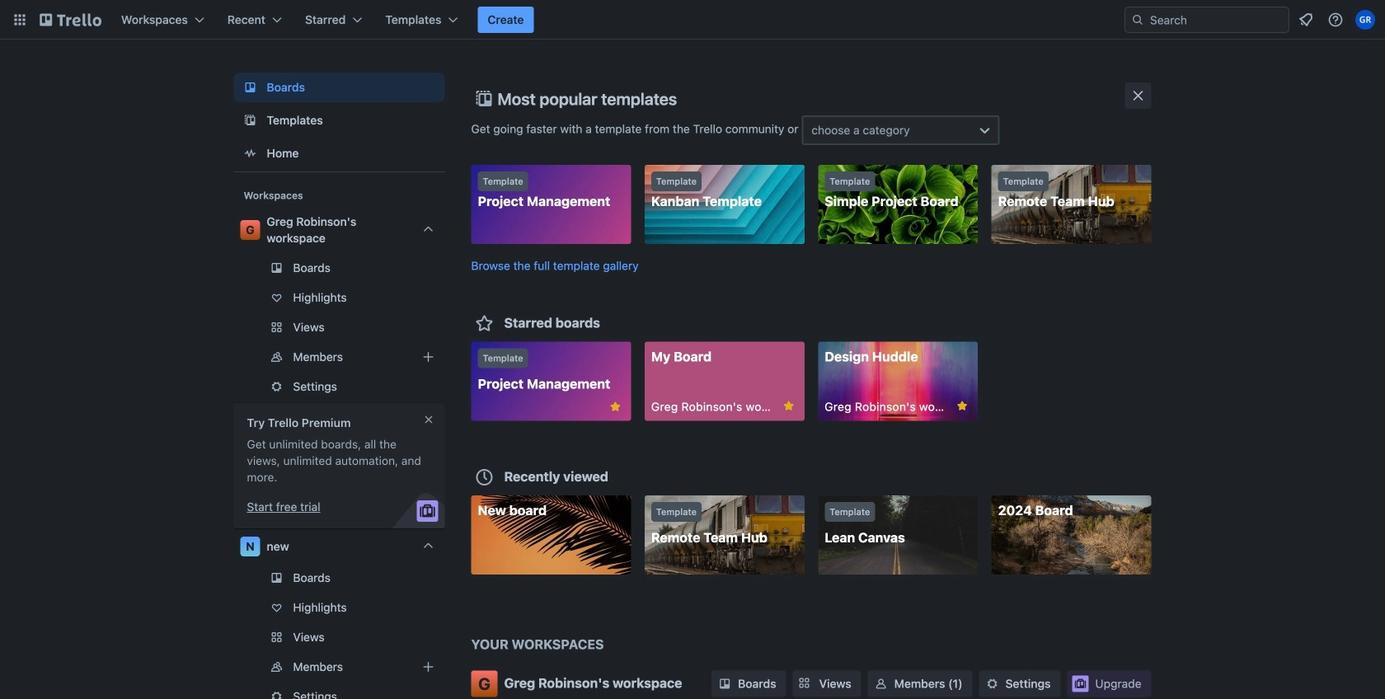 Task type: vqa. For each thing, say whether or not it's contained in the screenshot.
and
no



Task type: describe. For each thing, give the bounding box(es) containing it.
Search field
[[1145, 8, 1289, 31]]

click to unstar this board. it will be removed from your starred list. image
[[782, 399, 797, 414]]

home image
[[240, 144, 260, 163]]

back to home image
[[40, 7, 101, 33]]

search image
[[1132, 13, 1145, 26]]

board image
[[240, 78, 260, 97]]

greg robinson (gregrobinson96) image
[[1356, 10, 1376, 30]]

sm image
[[985, 676, 1001, 693]]

1 add image from the top
[[419, 347, 438, 367]]

1 horizontal spatial click to unstar this board. it will be removed from your starred list. image
[[955, 399, 970, 414]]



Task type: locate. For each thing, give the bounding box(es) containing it.
add image
[[419, 347, 438, 367], [419, 658, 438, 677]]

0 vertical spatial add image
[[419, 347, 438, 367]]

0 horizontal spatial click to unstar this board. it will be removed from your starred list. image
[[608, 400, 623, 415]]

primary element
[[0, 0, 1386, 40]]

1 horizontal spatial sm image
[[873, 676, 890, 693]]

2 sm image from the left
[[873, 676, 890, 693]]

template board image
[[240, 111, 260, 130]]

open information menu image
[[1328, 12, 1345, 28]]

1 sm image from the left
[[717, 676, 733, 693]]

2 add image from the top
[[419, 658, 438, 677]]

sm image
[[717, 676, 733, 693], [873, 676, 890, 693]]

click to unstar this board. it will be removed from your starred list. image
[[955, 399, 970, 414], [608, 400, 623, 415]]

0 horizontal spatial sm image
[[717, 676, 733, 693]]

0 notifications image
[[1297, 10, 1317, 30]]

1 vertical spatial add image
[[419, 658, 438, 677]]



